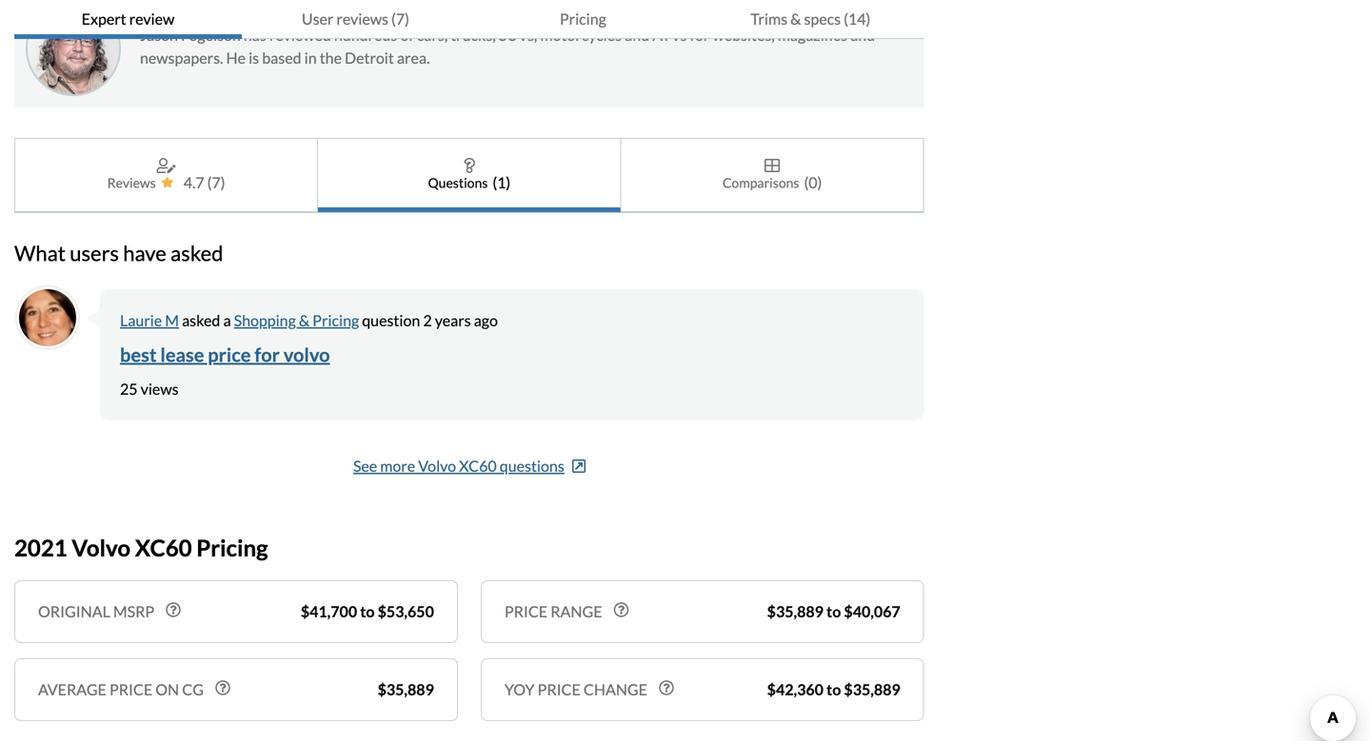 Task type: vqa. For each thing, say whether or not it's contained in the screenshot.
Lowest Rating
no



Task type: locate. For each thing, give the bounding box(es) containing it.
1 vertical spatial &
[[299, 311, 310, 330]]

range
[[551, 603, 602, 621]]

detroit
[[345, 49, 394, 67]]

cars,
[[417, 26, 448, 44]]

pricing
[[560, 10, 606, 28], [312, 311, 359, 330], [196, 535, 268, 562]]

0 vertical spatial xc60
[[459, 457, 497, 476]]

1 vertical spatial asked
[[182, 311, 220, 330]]

1 vertical spatial (7)
[[207, 173, 225, 192]]

price right yoy
[[538, 681, 581, 699]]

to for $42,360
[[827, 681, 841, 699]]

fogelson
[[363, 3, 423, 21], [181, 26, 241, 44]]

1 vertical spatial question circle image
[[215, 681, 230, 696]]

fogelson down may on the left top of the page
[[181, 26, 241, 44]]

1 vertical spatial pricing
[[312, 311, 359, 330]]

(7) inside 'tab'
[[391, 10, 409, 28]]

2 vertical spatial pricing
[[196, 535, 268, 562]]

1 vertical spatial volvo
[[72, 535, 131, 562]]

(7) left cars,
[[391, 10, 409, 28]]

1 horizontal spatial for
[[690, 26, 710, 44]]

fogelson up of
[[363, 3, 423, 21]]

2 horizontal spatial pricing
[[560, 10, 606, 28]]

published
[[140, 3, 206, 21]]

0 vertical spatial asked
[[170, 241, 223, 265]]

and left atvs
[[625, 26, 650, 44]]

0 vertical spatial pricing
[[560, 10, 606, 28]]

question circle image for original msrp
[[166, 603, 181, 618]]

average
[[38, 681, 107, 699]]

2
[[423, 311, 432, 330]]

1 tab list from the top
[[14, 0, 924, 39]]

a
[[223, 311, 231, 330]]

2 horizontal spatial price
[[538, 681, 581, 699]]

1 horizontal spatial pricing
[[312, 311, 359, 330]]

question image
[[464, 158, 475, 173]]

(7)
[[391, 10, 409, 28], [207, 173, 225, 192]]

atvs
[[652, 26, 687, 44]]

0 horizontal spatial price
[[109, 681, 153, 699]]

jason
[[322, 3, 360, 21], [140, 26, 178, 44]]

25,
[[241, 3, 262, 21]]

1 vertical spatial fogelson
[[181, 26, 241, 44]]

best lease price for volvo link
[[120, 344, 330, 367]]

2021
[[265, 3, 300, 21], [14, 535, 67, 562]]

0 horizontal spatial question circle image
[[166, 603, 181, 618]]

&
[[790, 10, 801, 28], [299, 311, 310, 330]]

price left on
[[109, 681, 153, 699]]

question circle image right msrp
[[166, 603, 181, 618]]

and right specs
[[850, 26, 875, 44]]

1 vertical spatial 2021
[[14, 535, 67, 562]]

0 vertical spatial 2021
[[265, 3, 300, 21]]

jason right 'by'
[[322, 3, 360, 21]]

and
[[625, 26, 650, 44], [850, 26, 875, 44]]

question circle image for average price on cg
[[215, 681, 230, 696]]

question circle image
[[614, 603, 629, 618], [215, 681, 230, 696]]

1 vertical spatial question circle image
[[659, 681, 674, 696]]

volvo up original msrp
[[72, 535, 131, 562]]

shopping & pricing link
[[234, 311, 359, 330]]

1 horizontal spatial 2021
[[265, 3, 300, 21]]

2 tab list from the top
[[14, 138, 924, 213]]

$40,067
[[844, 603, 900, 621]]

best lease price for volvo
[[120, 344, 330, 367]]

2021 volvo xc60 pricing
[[14, 535, 268, 562]]

2021 up original
[[14, 535, 67, 562]]

pricing inside tab
[[560, 10, 606, 28]]

0 horizontal spatial question circle image
[[215, 681, 230, 696]]

1 horizontal spatial $35,889
[[767, 603, 824, 621]]

m
[[165, 311, 179, 330]]

see
[[353, 457, 377, 476]]

to left $40,067
[[827, 603, 841, 621]]

questions
[[500, 457, 564, 476]]

comparisons count element
[[804, 171, 822, 194]]

tab list
[[14, 0, 924, 39], [14, 138, 924, 213]]

trims & specs (14) tab
[[697, 0, 924, 39]]

price range
[[505, 603, 602, 621]]

shopping
[[234, 311, 296, 330]]

0 vertical spatial question circle image
[[614, 603, 629, 618]]

to for $35,889
[[827, 603, 841, 621]]

0 horizontal spatial fogelson
[[181, 26, 241, 44]]

1 horizontal spatial question circle image
[[659, 681, 674, 696]]

yoy price change
[[505, 681, 647, 699]]

to right $41,700
[[360, 603, 375, 621]]

0 vertical spatial (7)
[[391, 10, 409, 28]]

volvo inside "link"
[[418, 457, 456, 476]]

is
[[249, 49, 259, 67]]

0 vertical spatial fogelson
[[363, 3, 423, 21]]

questions count element
[[493, 171, 511, 194]]

has
[[244, 26, 266, 44]]

cg
[[182, 681, 204, 699]]

question circle image right range
[[614, 603, 629, 618]]

for
[[690, 26, 710, 44], [255, 344, 280, 367]]

1 horizontal spatial volvo
[[418, 457, 456, 476]]

question circle image right cg
[[215, 681, 230, 696]]

4.7
[[184, 173, 204, 192]]

for down shopping
[[255, 344, 280, 367]]

1 horizontal spatial (7)
[[391, 10, 409, 28]]

user reviews (7)
[[302, 10, 409, 28]]

$42,360 to $35,889
[[767, 681, 900, 699]]

$35,889
[[767, 603, 824, 621], [378, 681, 434, 699], [844, 681, 900, 699]]

question circle image right change
[[659, 681, 674, 696]]

jason down published
[[140, 26, 178, 44]]

0 horizontal spatial xc60
[[135, 535, 192, 562]]

to right $42,360
[[827, 681, 841, 699]]

hundreds
[[334, 26, 397, 44]]

$35,889 down $53,650
[[378, 681, 434, 699]]

the
[[320, 49, 342, 67]]

asked left a at top left
[[182, 311, 220, 330]]

review
[[129, 10, 175, 28]]

comparisons
[[723, 175, 799, 191]]

1 vertical spatial for
[[255, 344, 280, 367]]

1 horizontal spatial question circle image
[[614, 603, 629, 618]]

questions (1)
[[428, 173, 511, 192]]

asked
[[170, 241, 223, 265], [182, 311, 220, 330]]

0 vertical spatial question circle image
[[166, 603, 181, 618]]

& inside tab
[[790, 10, 801, 28]]

& left specs
[[790, 10, 801, 28]]

asked right "have"
[[170, 241, 223, 265]]

ago
[[474, 311, 498, 330]]

xc60 up msrp
[[135, 535, 192, 562]]

change
[[584, 681, 647, 699]]

trims
[[751, 10, 787, 28]]

users
[[70, 241, 119, 265]]

0 horizontal spatial jason
[[140, 26, 178, 44]]

1 horizontal spatial fogelson
[[363, 3, 423, 21]]

suvs,
[[499, 26, 537, 44]]

price
[[505, 603, 548, 621]]

2021 left 'by'
[[265, 3, 300, 21]]

0 vertical spatial &
[[790, 10, 801, 28]]

question circle image
[[166, 603, 181, 618], [659, 681, 674, 696]]

to
[[360, 603, 375, 621], [827, 603, 841, 621], [827, 681, 841, 699]]

jason fogelson automotive journalist image
[[26, 1, 121, 96]]

(7) right 4.7
[[207, 173, 225, 192]]

xc60
[[459, 457, 497, 476], [135, 535, 192, 562]]

price
[[208, 344, 251, 367], [109, 681, 153, 699], [538, 681, 581, 699]]

1 vertical spatial tab list
[[14, 138, 924, 213]]

$35,889 right $42,360
[[844, 681, 900, 699]]

$35,889 left $40,067
[[767, 603, 824, 621]]

volvo right more
[[418, 457, 456, 476]]

& up volvo
[[299, 311, 310, 330]]

1 horizontal spatial xc60
[[459, 457, 497, 476]]

xc60 left questions on the bottom left
[[459, 457, 497, 476]]

1 vertical spatial jason
[[140, 26, 178, 44]]

0 vertical spatial volvo
[[418, 457, 456, 476]]

(1)
[[493, 173, 511, 192]]

volvo
[[418, 457, 456, 476], [72, 535, 131, 562]]

0 horizontal spatial and
[[625, 26, 650, 44]]

price down a at top left
[[208, 344, 251, 367]]

0 horizontal spatial $35,889
[[378, 681, 434, 699]]

specs
[[804, 10, 841, 28]]

0 horizontal spatial volvo
[[72, 535, 131, 562]]

for right atvs
[[690, 26, 710, 44]]

0 vertical spatial tab list
[[14, 0, 924, 39]]

1 horizontal spatial and
[[850, 26, 875, 44]]

1 horizontal spatial jason
[[322, 3, 360, 21]]

$41,700 to $53,650
[[301, 603, 434, 621]]

1 horizontal spatial &
[[790, 10, 801, 28]]

price for yoy price change
[[538, 681, 581, 699]]

0 vertical spatial for
[[690, 26, 710, 44]]



Task type: describe. For each thing, give the bounding box(es) containing it.
question circle image for price range
[[614, 603, 629, 618]]

best
[[120, 344, 157, 367]]

original
[[38, 603, 110, 621]]

user
[[302, 10, 334, 28]]

2021 inside the published may 25, 2021 by jason fogelson jason fogelson has reviewed hundreds of cars, trucks, suvs, motorcycles and atvs for websites, magazines and newspapers. he is based in the detroit area.
[[265, 3, 300, 21]]

$42,360
[[767, 681, 824, 699]]

see more volvo xc60 questions
[[353, 457, 564, 476]]

$35,889 for $35,889
[[378, 681, 434, 699]]

trims & specs (14)
[[751, 10, 871, 28]]

price for average price on cg
[[109, 681, 153, 699]]

based
[[262, 49, 301, 67]]

0 horizontal spatial (7)
[[207, 173, 225, 192]]

question circle image for yoy price change
[[659, 681, 674, 696]]

original msrp
[[38, 603, 154, 621]]

1 horizontal spatial price
[[208, 344, 251, 367]]

25
[[120, 380, 138, 398]]

have
[[123, 241, 166, 265]]

comparisons (0)
[[723, 173, 822, 192]]

th large image
[[765, 158, 780, 173]]

expert review
[[82, 10, 175, 28]]

$41,700
[[301, 603, 357, 621]]

(14)
[[844, 10, 871, 28]]

msrp
[[113, 603, 154, 621]]

for inside the published may 25, 2021 by jason fogelson jason fogelson has reviewed hundreds of cars, trucks, suvs, motorcycles and atvs for websites, magazines and newspapers. he is based in the detroit area.
[[690, 26, 710, 44]]

tab list containing 4.7
[[14, 138, 924, 213]]

0 horizontal spatial for
[[255, 344, 280, 367]]

2 and from the left
[[850, 26, 875, 44]]

of
[[400, 26, 414, 44]]

jason fogelson link
[[322, 3, 423, 21]]

expert review tab
[[14, 0, 242, 39]]

to for $41,700
[[360, 603, 375, 621]]

years
[[435, 311, 471, 330]]

reviewed
[[269, 26, 331, 44]]

xc60 inside "link"
[[459, 457, 497, 476]]

laurie m asked a shopping & pricing question 2 years ago
[[120, 311, 498, 330]]

question
[[362, 311, 420, 330]]

0 horizontal spatial pricing
[[196, 535, 268, 562]]

area.
[[397, 49, 430, 67]]

what
[[14, 241, 66, 265]]

average price on cg
[[38, 681, 204, 699]]

tab list containing expert review
[[14, 0, 924, 39]]

published may 25, 2021 by jason fogelson jason fogelson has reviewed hundreds of cars, trucks, suvs, motorcycles and atvs for websites, magazines and newspapers. he is based in the detroit area.
[[140, 3, 875, 67]]

0 vertical spatial jason
[[322, 3, 360, 21]]

questions
[[428, 175, 488, 191]]

newspapers.
[[140, 49, 223, 67]]

more
[[380, 457, 415, 476]]

user edit image
[[157, 158, 176, 173]]

he
[[226, 49, 246, 67]]

trucks,
[[451, 26, 496, 44]]

0 horizontal spatial 2021
[[14, 535, 67, 562]]

on
[[155, 681, 179, 699]]

expert
[[82, 10, 126, 28]]

reviews
[[337, 10, 388, 28]]

25 views
[[120, 380, 179, 398]]

websites,
[[713, 26, 775, 44]]

(0)
[[804, 173, 822, 192]]

views
[[141, 380, 179, 398]]

laurie
[[120, 311, 162, 330]]

external link square image
[[572, 459, 585, 474]]

1 vertical spatial xc60
[[135, 535, 192, 562]]

2 horizontal spatial $35,889
[[844, 681, 900, 699]]

0 horizontal spatial &
[[299, 311, 310, 330]]

volvo
[[283, 344, 330, 367]]

1 and from the left
[[625, 26, 650, 44]]

laurie m link
[[120, 311, 179, 330]]

yoy
[[505, 681, 535, 699]]

what users have asked
[[14, 241, 223, 265]]

motorcycles
[[540, 26, 622, 44]]

lease
[[160, 344, 204, 367]]

by
[[303, 3, 319, 21]]

4.7 (7)
[[184, 173, 225, 192]]

reviews
[[107, 175, 156, 191]]

$35,889 for $35,889 to $40,067
[[767, 603, 824, 621]]

may
[[209, 3, 238, 21]]

reviews count element
[[207, 171, 225, 194]]

$53,650
[[378, 603, 434, 621]]

magazines
[[778, 26, 847, 44]]

pricing tab
[[469, 0, 697, 39]]

in
[[304, 49, 317, 67]]

user reviews (7) tab
[[242, 0, 469, 39]]

see more volvo xc60 questions link
[[353, 455, 585, 478]]

$35,889 to $40,067
[[767, 603, 900, 621]]



